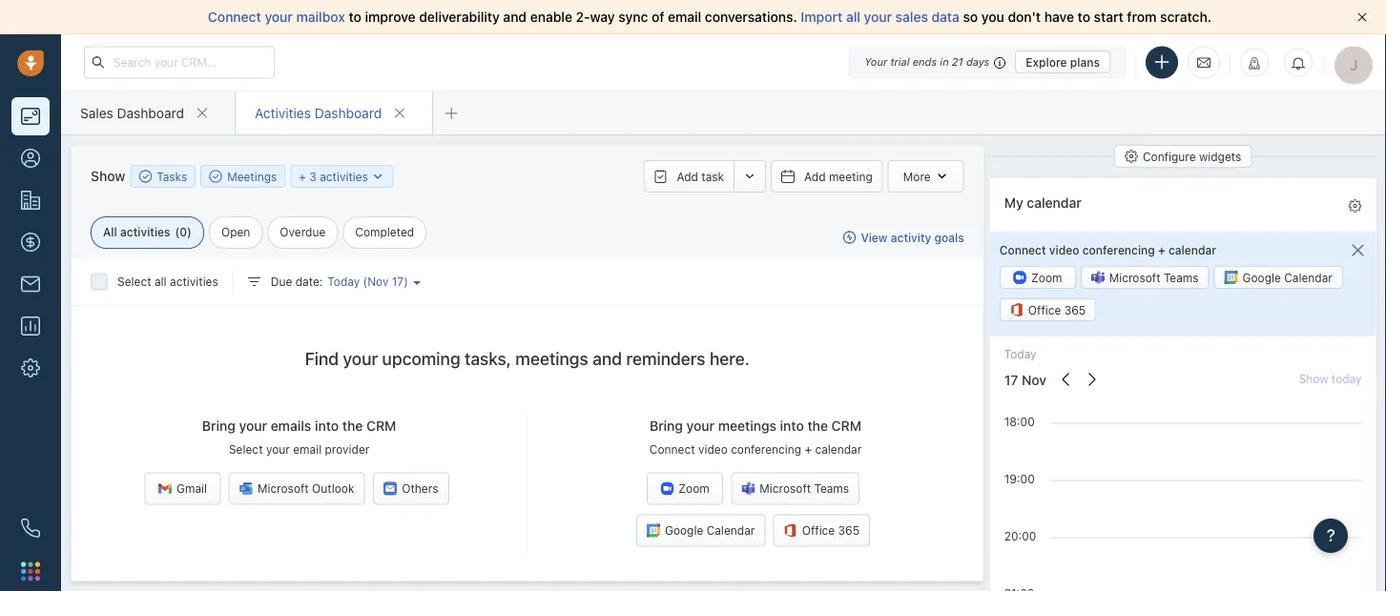 Task type: describe. For each thing, give the bounding box(es) containing it.
select inside bring your emails into the crm select your email provider
[[229, 443, 263, 457]]

1 horizontal spatial calendar
[[1027, 195, 1081, 211]]

tasks
[[157, 170, 187, 183]]

connect your mailbox link
[[208, 9, 349, 25]]

tasks,
[[465, 348, 511, 369]]

0 vertical spatial conferencing
[[1082, 243, 1155, 256]]

teams for top microsoft teams button
[[1163, 271, 1198, 284]]

find
[[305, 348, 339, 369]]

days
[[966, 56, 990, 68]]

microsoft outlook button
[[229, 473, 365, 505]]

today for today ( nov 17 )
[[328, 275, 360, 289]]

+ 3 activities button
[[290, 165, 393, 188]]

0 vertical spatial select
[[117, 275, 151, 289]]

office for the bottom microsoft teams button
[[802, 524, 835, 537]]

import
[[801, 9, 843, 25]]

activities
[[255, 105, 311, 121]]

google calendar for the bottom microsoft teams button
[[665, 524, 755, 537]]

1 vertical spatial microsoft teams button
[[731, 473, 860, 505]]

2 horizontal spatial +
[[1158, 243, 1165, 256]]

gmail
[[177, 482, 207, 495]]

upcoming
[[382, 348, 460, 369]]

task
[[701, 170, 724, 183]]

0 horizontal spatial all
[[155, 275, 167, 289]]

your for connect your mailbox to improve deliverability and enable 2-way sync of email conversations. import all your sales data so you don't have to start from scratch.
[[265, 9, 293, 25]]

send email image
[[1197, 55, 1211, 70]]

data
[[932, 9, 960, 25]]

add task
[[677, 170, 724, 183]]

in
[[940, 56, 949, 68]]

2 to from the left
[[1078, 9, 1091, 25]]

view activity goals link
[[843, 229, 964, 246]]

provider
[[325, 443, 370, 457]]

+ 3 activities
[[299, 170, 368, 183]]

explore
[[1026, 55, 1067, 69]]

1 vertical spatial 365
[[838, 524, 860, 537]]

email inside bring your emails into the crm select your email provider
[[293, 443, 322, 457]]

1 vertical spatial nov
[[1021, 373, 1046, 389]]

0 vertical spatial microsoft teams button
[[1080, 266, 1209, 289]]

add meeting
[[804, 170, 873, 183]]

google calendar for top microsoft teams button
[[1242, 271, 1332, 284]]

open
[[221, 226, 250, 239]]

zoom for zoom button related to the bottom microsoft teams button
[[679, 482, 710, 495]]

overdue
[[280, 226, 326, 239]]

17 nov
[[1004, 373, 1046, 389]]

connect video conferencing + calendar
[[999, 243, 1216, 256]]

don't
[[1008, 9, 1041, 25]]

meetings inside the bring your meetings into the crm connect video conferencing + calendar
[[718, 418, 777, 434]]

+ 3 activities link
[[299, 167, 385, 186]]

19:00
[[1004, 473, 1034, 486]]

bring for bring your meetings into the crm
[[650, 418, 683, 434]]

the for emails
[[342, 418, 363, 434]]

2-
[[576, 9, 590, 25]]

add meeting button
[[771, 160, 883, 193]]

20:00
[[1004, 530, 1036, 544]]

freshworks switcher image
[[21, 562, 40, 581]]

sales
[[80, 105, 113, 121]]

office 365 for top microsoft teams button
[[1028, 303, 1085, 317]]

add task button
[[643, 160, 734, 193]]

your
[[865, 56, 887, 68]]

connect for connect video conferencing + calendar
[[999, 243, 1046, 256]]

others button
[[373, 473, 449, 505]]

due date:
[[271, 275, 323, 289]]

due
[[271, 275, 292, 289]]

have
[[1044, 9, 1074, 25]]

today for today
[[1004, 348, 1036, 361]]

deliverability
[[419, 9, 500, 25]]

Search your CRM... text field
[[84, 46, 275, 79]]

reminders
[[626, 348, 706, 369]]

close image
[[1358, 12, 1367, 22]]

0 horizontal spatial (
[[175, 226, 180, 239]]

mailbox
[[296, 9, 345, 25]]

calendar inside the bring your meetings into the crm connect video conferencing + calendar
[[815, 443, 862, 457]]

plans
[[1070, 55, 1100, 69]]

meeting
[[829, 170, 873, 183]]

activity
[[891, 231, 931, 244]]

enable
[[530, 9, 572, 25]]

0 vertical spatial nov
[[367, 275, 389, 289]]

date:
[[295, 275, 323, 289]]

into for meetings
[[780, 418, 804, 434]]

phone image
[[21, 519, 40, 538]]

connect inside the bring your meetings into the crm connect video conferencing + calendar
[[650, 443, 695, 457]]

ends
[[913, 56, 937, 68]]

0 vertical spatial all
[[846, 9, 860, 25]]

0 vertical spatial and
[[503, 9, 527, 25]]

configure widgets button
[[1114, 145, 1252, 168]]

your for bring your meetings into the crm connect video conferencing + calendar
[[687, 418, 715, 434]]

bring your emails into the crm select your email provider
[[202, 418, 396, 457]]

crm for bring your meetings into the crm
[[832, 418, 862, 434]]

microsoft for bring your meetings into the crm
[[760, 482, 811, 495]]

3
[[309, 170, 317, 183]]

gmail button
[[145, 473, 221, 505]]

connect your mailbox to improve deliverability and enable 2-way sync of email conversations. import all your sales data so you don't have to start from scratch.
[[208, 9, 1212, 25]]

view
[[861, 231, 888, 244]]

more
[[903, 170, 931, 183]]

import all your sales data link
[[801, 9, 963, 25]]

1 vertical spatial activities
[[120, 226, 170, 239]]

outlook
[[312, 482, 354, 495]]

21
[[952, 56, 963, 68]]

sync
[[619, 9, 648, 25]]

widgets
[[1199, 150, 1241, 163]]

office 365 for the bottom microsoft teams button
[[802, 524, 860, 537]]

show
[[91, 168, 125, 184]]

2 horizontal spatial microsoft
[[1109, 271, 1160, 284]]

0 vertical spatial video
[[1049, 243, 1079, 256]]

start
[[1094, 9, 1124, 25]]

of
[[652, 9, 664, 25]]

all
[[103, 226, 117, 239]]



Task type: locate. For each thing, give the bounding box(es) containing it.
microsoft teams button
[[1080, 266, 1209, 289], [731, 473, 860, 505]]

microsoft teams button down connect video conferencing + calendar
[[1080, 266, 1209, 289]]

0 horizontal spatial google calendar button
[[636, 515, 765, 547]]

select down all activities ( 0 )
[[117, 275, 151, 289]]

0 horizontal spatial teams
[[814, 482, 849, 495]]

1 bring from the left
[[202, 418, 236, 434]]

calendar for the bottom microsoft teams button google calendar button
[[707, 524, 755, 537]]

office 365 button for the bottom microsoft teams button
[[773, 515, 870, 547]]

connect up search your crm... text field
[[208, 9, 261, 25]]

1 horizontal spatial microsoft
[[760, 482, 811, 495]]

microsoft down the bring your meetings into the crm connect video conferencing + calendar
[[760, 482, 811, 495]]

connect for connect your mailbox to improve deliverability and enable 2-way sync of email conversations. import all your sales data so you don't have to start from scratch.
[[208, 9, 261, 25]]

microsoft teams for the bottom microsoft teams button
[[760, 482, 849, 495]]

0 vertical spatial today
[[328, 275, 360, 289]]

microsoft inside microsoft outlook button
[[258, 482, 309, 495]]

email right of
[[668, 9, 702, 25]]

into for emails
[[315, 418, 339, 434]]

0 horizontal spatial meetings
[[516, 348, 588, 369]]

1 vertical spatial connect
[[999, 243, 1046, 256]]

crm
[[366, 418, 396, 434], [832, 418, 862, 434]]

all
[[846, 9, 860, 25], [155, 275, 167, 289]]

email down emails
[[293, 443, 322, 457]]

activities for all
[[170, 275, 218, 289]]

trial
[[890, 56, 910, 68]]

1 horizontal spatial add
[[804, 170, 826, 183]]

office 365 button
[[999, 299, 1096, 321], [773, 515, 870, 547]]

google for the bottom microsoft teams button google calendar button
[[665, 524, 703, 537]]

teams for the bottom microsoft teams button
[[814, 482, 849, 495]]

your inside the bring your meetings into the crm connect video conferencing + calendar
[[687, 418, 715, 434]]

bring inside bring your emails into the crm select your email provider
[[202, 418, 236, 434]]

bring down reminders
[[650, 418, 683, 434]]

( down completed
[[363, 275, 367, 289]]

+ inside the bring your meetings into the crm connect video conferencing + calendar
[[805, 443, 812, 457]]

add left meeting
[[804, 170, 826, 183]]

zoom button down my calendar
[[999, 266, 1076, 289]]

your left emails
[[239, 418, 267, 434]]

2 the from the left
[[808, 418, 828, 434]]

calendar
[[1027, 195, 1081, 211], [1168, 243, 1216, 256], [815, 443, 862, 457]]

0 vertical spatial activities
[[320, 170, 368, 183]]

1 horizontal spatial google calendar button
[[1214, 266, 1343, 289]]

1 the from the left
[[342, 418, 363, 434]]

the for meetings
[[808, 418, 828, 434]]

to
[[349, 9, 361, 25], [1078, 9, 1091, 25]]

0 horizontal spatial select
[[117, 275, 151, 289]]

sales dashboard
[[80, 105, 184, 121]]

1 horizontal spatial crm
[[832, 418, 862, 434]]

what's new image
[[1248, 57, 1261, 70]]

add for add meeting
[[804, 170, 826, 183]]

microsoft down connect video conferencing + calendar
[[1109, 271, 1160, 284]]

0 horizontal spatial the
[[342, 418, 363, 434]]

( up select all activities
[[175, 226, 180, 239]]

your for find your upcoming tasks, meetings and reminders here.
[[343, 348, 378, 369]]

1 horizontal spatial conferencing
[[1082, 243, 1155, 256]]

2 into from the left
[[780, 418, 804, 434]]

your down emails
[[266, 443, 290, 457]]

0 horizontal spatial 17
[[392, 275, 404, 289]]

into inside the bring your meetings into the crm connect video conferencing + calendar
[[780, 418, 804, 434]]

dashboard for sales dashboard
[[117, 105, 184, 121]]

) for all activities ( 0 )
[[187, 226, 192, 239]]

zoom down the bring your meetings into the crm connect video conferencing + calendar
[[679, 482, 710, 495]]

1 horizontal spatial )
[[404, 275, 408, 289]]

1 horizontal spatial connect
[[650, 443, 695, 457]]

0 horizontal spatial email
[[293, 443, 322, 457]]

and left reminders
[[593, 348, 622, 369]]

google calendar
[[1242, 271, 1332, 284], [665, 524, 755, 537]]

0 vertical spatial zoom
[[1031, 271, 1062, 284]]

bring inside the bring your meetings into the crm connect video conferencing + calendar
[[650, 418, 683, 434]]

video inside the bring your meetings into the crm connect video conferencing + calendar
[[698, 443, 728, 457]]

0 horizontal spatial connect
[[208, 9, 261, 25]]

dashboard for activities dashboard
[[315, 105, 382, 121]]

more button
[[888, 160, 964, 193], [888, 160, 964, 193]]

17 down completed
[[392, 275, 404, 289]]

connect down my
[[999, 243, 1046, 256]]

1 to from the left
[[349, 9, 361, 25]]

calendar for top microsoft teams button's google calendar button
[[1284, 271, 1332, 284]]

the inside bring your emails into the crm select your email provider
[[342, 418, 363, 434]]

1 vertical spatial and
[[593, 348, 622, 369]]

1 horizontal spatial google
[[1242, 271, 1281, 284]]

view activity goals
[[861, 231, 964, 244]]

0 vertical spatial )
[[187, 226, 192, 239]]

0 horizontal spatial )
[[187, 226, 192, 239]]

meetings down here.
[[718, 418, 777, 434]]

phone element
[[11, 509, 50, 548]]

configure
[[1143, 150, 1196, 163]]

conversations.
[[705, 9, 797, 25]]

1 horizontal spatial microsoft teams
[[1109, 271, 1198, 284]]

1 vertical spatial select
[[229, 443, 263, 457]]

all activities ( 0 )
[[103, 226, 192, 239]]

1 into from the left
[[315, 418, 339, 434]]

1 horizontal spatial the
[[808, 418, 828, 434]]

nov up 18:00
[[1021, 373, 1046, 389]]

1 vertical spatial google
[[665, 524, 703, 537]]

2 add from the left
[[804, 170, 826, 183]]

connect down reminders
[[650, 443, 695, 457]]

you
[[982, 9, 1004, 25]]

)
[[187, 226, 192, 239], [404, 275, 408, 289]]

0 vertical spatial microsoft teams
[[1109, 271, 1198, 284]]

1 horizontal spatial zoom button
[[999, 266, 1076, 289]]

1 horizontal spatial 365
[[1064, 303, 1085, 317]]

add
[[677, 170, 698, 183], [804, 170, 826, 183]]

microsoft teams button down the bring your meetings into the crm connect video conferencing + calendar
[[731, 473, 860, 505]]

0 horizontal spatial bring
[[202, 418, 236, 434]]

zoom down connect video conferencing + calendar
[[1031, 271, 1062, 284]]

down image
[[371, 170, 385, 184]]

add left task
[[677, 170, 698, 183]]

bring
[[202, 418, 236, 434], [650, 418, 683, 434]]

1 horizontal spatial dashboard
[[315, 105, 382, 121]]

bring for bring your emails into the crm
[[202, 418, 236, 434]]

into inside bring your emails into the crm select your email provider
[[315, 418, 339, 434]]

activities right 3
[[320, 170, 368, 183]]

crm inside bring your emails into the crm select your email provider
[[366, 418, 396, 434]]

crm inside the bring your meetings into the crm connect video conferencing + calendar
[[832, 418, 862, 434]]

0 vertical spatial office 365
[[1028, 303, 1085, 317]]

1 vertical spatial today
[[1004, 348, 1036, 361]]

microsoft for bring your emails into the crm
[[258, 482, 309, 495]]

zoom for top microsoft teams button's zoom button
[[1031, 271, 1062, 284]]

today ( nov 17 )
[[328, 275, 408, 289]]

0 horizontal spatial calendar
[[815, 443, 862, 457]]

teams
[[1163, 271, 1198, 284], [814, 482, 849, 495]]

zoom button down the bring your meetings into the crm connect video conferencing + calendar
[[647, 473, 723, 505]]

all right import
[[846, 9, 860, 25]]

0 horizontal spatial and
[[503, 9, 527, 25]]

1 vertical spatial office 365 button
[[773, 515, 870, 547]]

completed
[[355, 226, 414, 239]]

conferencing inside the bring your meetings into the crm connect video conferencing + calendar
[[731, 443, 802, 457]]

0 horizontal spatial crm
[[366, 418, 396, 434]]

your down here.
[[687, 418, 715, 434]]

0 horizontal spatial google
[[665, 524, 703, 537]]

microsoft
[[1109, 271, 1160, 284], [258, 482, 309, 495], [760, 482, 811, 495]]

into
[[315, 418, 339, 434], [780, 418, 804, 434]]

teams down connect video conferencing + calendar
[[1163, 271, 1198, 284]]

so
[[963, 9, 978, 25]]

way
[[590, 9, 615, 25]]

the inside the bring your meetings into the crm connect video conferencing + calendar
[[808, 418, 828, 434]]

1 vertical spatial calendar
[[1168, 243, 1216, 256]]

0 horizontal spatial 365
[[838, 524, 860, 537]]

1 horizontal spatial google calendar
[[1242, 271, 1332, 284]]

dashboard right sales
[[117, 105, 184, 121]]

activities down the 0
[[170, 275, 218, 289]]

) left open in the left top of the page
[[187, 226, 192, 239]]

today right "date:"
[[328, 275, 360, 289]]

today
[[328, 275, 360, 289], [1004, 348, 1036, 361]]

1 crm from the left
[[366, 418, 396, 434]]

email
[[668, 9, 702, 25], [293, 443, 322, 457]]

microsoft teams down connect video conferencing + calendar
[[1109, 271, 1198, 284]]

activities for 3
[[320, 170, 368, 183]]

0 vertical spatial 365
[[1064, 303, 1085, 317]]

1 vertical spatial office
[[802, 524, 835, 537]]

1 vertical spatial meetings
[[718, 418, 777, 434]]

1 vertical spatial 17
[[1004, 373, 1018, 389]]

and left the enable
[[503, 9, 527, 25]]

activities dashboard
[[255, 105, 382, 121]]

your trial ends in 21 days
[[865, 56, 990, 68]]

google for top microsoft teams button's google calendar button
[[1242, 271, 1281, 284]]

1 vertical spatial google calendar button
[[636, 515, 765, 547]]

1 horizontal spatial 17
[[1004, 373, 1018, 389]]

1 horizontal spatial all
[[846, 9, 860, 25]]

from
[[1127, 9, 1157, 25]]

2 crm from the left
[[832, 418, 862, 434]]

activities right all
[[120, 226, 170, 239]]

0 vertical spatial google calendar
[[1242, 271, 1332, 284]]

365
[[1064, 303, 1085, 317], [838, 524, 860, 537]]

1 vertical spatial calendar
[[707, 524, 755, 537]]

(
[[175, 226, 180, 239], [363, 275, 367, 289]]

2 horizontal spatial connect
[[999, 243, 1046, 256]]

1 horizontal spatial nov
[[1021, 373, 1046, 389]]

2 dashboard from the left
[[315, 105, 382, 121]]

+ inside + 3 activities link
[[299, 170, 306, 183]]

select all activities
[[117, 275, 218, 289]]

1 horizontal spatial (
[[363, 275, 367, 289]]

goals
[[935, 231, 964, 244]]

0 vertical spatial office 365 button
[[999, 299, 1096, 321]]

0 horizontal spatial calendar
[[707, 524, 755, 537]]

bring up gmail
[[202, 418, 236, 434]]

0 horizontal spatial video
[[698, 443, 728, 457]]

dashboard
[[117, 105, 184, 121], [315, 105, 382, 121]]

your left sales
[[864, 9, 892, 25]]

0 vertical spatial email
[[668, 9, 702, 25]]

microsoft teams down the bring your meetings into the crm connect video conferencing + calendar
[[760, 482, 849, 495]]

office for top microsoft teams button
[[1028, 303, 1061, 317]]

zoom button for top microsoft teams button
[[999, 266, 1076, 289]]

today up 17 nov
[[1004, 348, 1036, 361]]

1 dashboard from the left
[[117, 105, 184, 121]]

1 horizontal spatial +
[[805, 443, 812, 457]]

1 add from the left
[[677, 170, 698, 183]]

1 vertical spatial microsoft teams
[[760, 482, 849, 495]]

2 vertical spatial calendar
[[815, 443, 862, 457]]

1 horizontal spatial teams
[[1163, 271, 1198, 284]]

2 bring from the left
[[650, 418, 683, 434]]

1 horizontal spatial zoom
[[1031, 271, 1062, 284]]

0 vertical spatial calendar
[[1027, 195, 1081, 211]]

1 vertical spatial conferencing
[[731, 443, 802, 457]]

meetings right tasks,
[[516, 348, 588, 369]]

microsoft outlook
[[258, 482, 354, 495]]

your for bring your emails into the crm select your email provider
[[239, 418, 267, 434]]

scratch.
[[1160, 9, 1212, 25]]

microsoft teams for top microsoft teams button
[[1109, 271, 1198, 284]]

nov down completed
[[367, 275, 389, 289]]

0 horizontal spatial today
[[328, 275, 360, 289]]

0 horizontal spatial dashboard
[[117, 105, 184, 121]]

18:00
[[1004, 416, 1034, 429]]

bring your meetings into the crm connect video conferencing + calendar
[[650, 418, 862, 457]]

1 horizontal spatial meetings
[[718, 418, 777, 434]]

17
[[392, 275, 404, 289], [1004, 373, 1018, 389]]

microsoft teams
[[1109, 271, 1198, 284], [760, 482, 849, 495]]

all down all activities ( 0 )
[[155, 275, 167, 289]]

1 horizontal spatial video
[[1049, 243, 1079, 256]]

add for add task
[[677, 170, 698, 183]]

conferencing
[[1082, 243, 1155, 256], [731, 443, 802, 457]]

explore plans
[[1026, 55, 1100, 69]]

microsoft left outlook
[[258, 482, 309, 495]]

office 365 button for top microsoft teams button
[[999, 299, 1096, 321]]

1 horizontal spatial office 365
[[1028, 303, 1085, 317]]

configure widgets
[[1143, 150, 1241, 163]]

sales
[[896, 9, 928, 25]]

0 vertical spatial meetings
[[516, 348, 588, 369]]

the
[[342, 418, 363, 434], [808, 418, 828, 434]]

1 horizontal spatial select
[[229, 443, 263, 457]]

0 vertical spatial 17
[[392, 275, 404, 289]]

emails
[[271, 418, 311, 434]]

activities
[[320, 170, 368, 183], [120, 226, 170, 239], [170, 275, 218, 289]]

) for today ( nov 17 )
[[404, 275, 408, 289]]

video down here.
[[698, 443, 728, 457]]

others
[[402, 482, 438, 495]]

select up microsoft outlook button
[[229, 443, 263, 457]]

improve
[[365, 9, 416, 25]]

1 vertical spatial teams
[[814, 482, 849, 495]]

0 vertical spatial google calendar button
[[1214, 266, 1343, 289]]

0 vertical spatial office
[[1028, 303, 1061, 317]]

office
[[1028, 303, 1061, 317], [802, 524, 835, 537]]

1 horizontal spatial office 365 button
[[999, 299, 1096, 321]]

1 vertical spatial all
[[155, 275, 167, 289]]

calendar
[[1284, 271, 1332, 284], [707, 524, 755, 537]]

17 up 18:00
[[1004, 373, 1018, 389]]

google calendar button for the bottom microsoft teams button
[[636, 515, 765, 547]]

0 horizontal spatial to
[[349, 9, 361, 25]]

video
[[1049, 243, 1079, 256], [698, 443, 728, 457]]

1 vertical spatial google calendar
[[665, 524, 755, 537]]

0 horizontal spatial conferencing
[[731, 443, 802, 457]]

0 vertical spatial zoom button
[[999, 266, 1076, 289]]

1 vertical spatial +
[[1158, 243, 1165, 256]]

1 horizontal spatial calendar
[[1284, 271, 1332, 284]]

1 horizontal spatial and
[[593, 348, 622, 369]]

your left the mailbox
[[265, 9, 293, 25]]

meetings
[[227, 170, 277, 183]]

google
[[1242, 271, 1281, 284], [665, 524, 703, 537]]

crm for bring your emails into the crm
[[366, 418, 396, 434]]

dashboard up + 3 activities link
[[315, 105, 382, 121]]

my calendar
[[1004, 195, 1081, 211]]

0 vertical spatial google
[[1242, 271, 1281, 284]]

select
[[117, 275, 151, 289], [229, 443, 263, 457]]

video down my calendar
[[1049, 243, 1079, 256]]

0 horizontal spatial google calendar
[[665, 524, 755, 537]]

zoom button for the bottom microsoft teams button
[[647, 473, 723, 505]]

google calendar button for top microsoft teams button
[[1214, 266, 1343, 289]]

and
[[503, 9, 527, 25], [593, 348, 622, 369]]

) down completed
[[404, 275, 408, 289]]

2 vertical spatial +
[[805, 443, 812, 457]]

my
[[1004, 195, 1023, 211]]

1 vertical spatial video
[[698, 443, 728, 457]]

0 horizontal spatial microsoft teams button
[[731, 473, 860, 505]]

your right find
[[343, 348, 378, 369]]

explore plans link
[[1015, 51, 1111, 73]]

to right the mailbox
[[349, 9, 361, 25]]

here.
[[710, 348, 750, 369]]

1 horizontal spatial office
[[1028, 303, 1061, 317]]

find your upcoming tasks, meetings and reminders here.
[[305, 348, 750, 369]]

to left start
[[1078, 9, 1091, 25]]

activities inside + 3 activities link
[[320, 170, 368, 183]]

0
[[180, 226, 187, 239]]

teams down the bring your meetings into the crm connect video conferencing + calendar
[[814, 482, 849, 495]]

2 horizontal spatial calendar
[[1168, 243, 1216, 256]]



Task type: vqa. For each thing, say whether or not it's contained in the screenshot.
'all activities ( 2 )'
no



